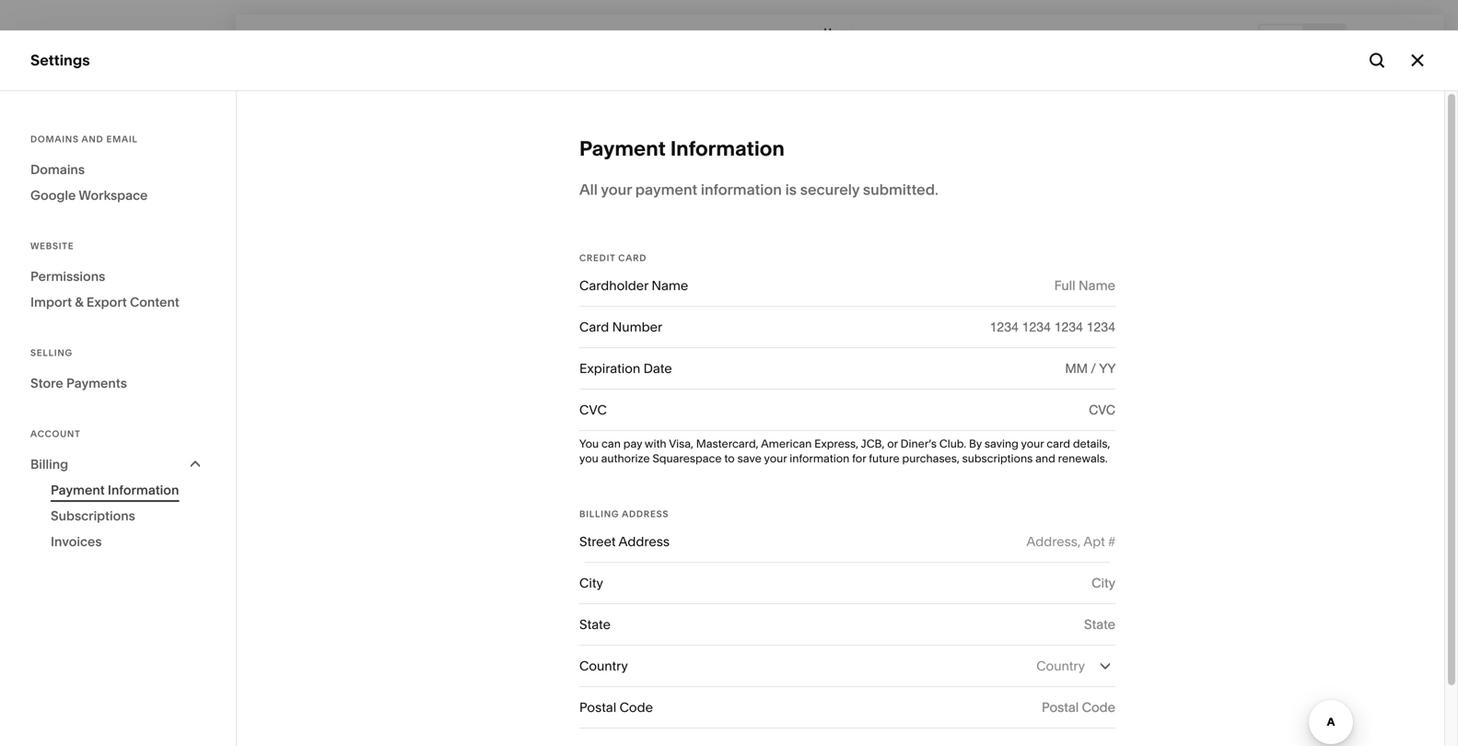 Task type: vqa. For each thing, say whether or not it's contained in the screenshot.
Turtle
no



Task type: describe. For each thing, give the bounding box(es) containing it.
website
[[30, 240, 74, 252]]

State field
[[621, 615, 1116, 635]]

store payments link
[[30, 370, 205, 396]]

subscriptions
[[962, 452, 1033, 465]]

american
[[761, 437, 812, 451]]

code
[[620, 700, 653, 715]]

for
[[852, 452, 866, 465]]

1 vertical spatial payment
[[51, 482, 105, 498]]

expiration date
[[580, 361, 672, 376]]

1 horizontal spatial payment
[[580, 136, 666, 161]]

your left site.
[[815, 713, 841, 729]]

your down you can pay with visa, mastercard, american express, jcb, or diner's club.
[[764, 452, 787, 465]]

scheduling link
[[30, 179, 205, 200]]

billing button
[[30, 451, 205, 477]]

state
[[580, 617, 611, 633]]

or
[[887, 437, 898, 451]]

store
[[30, 375, 63, 391]]

marketing link
[[30, 146, 205, 168]]

import & export content link
[[30, 289, 205, 315]]

submitted.
[[863, 181, 939, 199]]

by saving your card details, you authorize squarespace to save your information for future purchases, subscriptions and renewals.
[[580, 437, 1111, 465]]

can
[[602, 437, 621, 451]]

you can pay with visa, mastercard, american express, jcb, or diner's club.
[[580, 437, 967, 451]]

subscribe
[[632, 713, 694, 729]]

permissions
[[30, 269, 105, 284]]

1 country from the left
[[580, 658, 628, 674]]

workspace
[[79, 188, 148, 203]]

street
[[580, 534, 616, 550]]

cvc
[[580, 402, 607, 418]]

0 vertical spatial information
[[701, 181, 782, 199]]

you
[[580, 437, 599, 451]]

expiration
[[580, 361, 641, 376]]

domains and email
[[30, 134, 138, 145]]

credit
[[580, 252, 616, 264]]

street address
[[580, 534, 670, 550]]

import & export content
[[30, 294, 179, 310]]

account
[[30, 428, 81, 440]]

is
[[786, 181, 797, 199]]

invoices link
[[51, 529, 205, 555]]

billing for billing
[[30, 457, 68, 472]]

Cardholder Name field
[[699, 275, 1116, 296]]

permissions link
[[30, 264, 205, 289]]

number
[[612, 319, 663, 335]]

cardholder
[[580, 278, 649, 293]]

authorize
[[601, 452, 650, 465]]

trial
[[529, 713, 552, 729]]

securely
[[800, 181, 860, 199]]

information inside by saving your card details, you authorize squarespace to save your information for future purchases, subscriptions and renewals.
[[790, 452, 850, 465]]

City field
[[613, 573, 1116, 593]]

by
[[969, 437, 982, 451]]

name
[[652, 278, 689, 293]]

1 vertical spatial card
[[580, 319, 609, 335]]

and inside by saving your card details, you authorize squarespace to save your information for future purchases, subscriptions and renewals.
[[1036, 452, 1056, 465]]

marketing
[[30, 147, 102, 165]]

subscriptions link
[[51, 503, 205, 529]]

renewals.
[[1058, 452, 1108, 465]]

google
[[30, 188, 76, 203]]

save
[[738, 452, 762, 465]]

1 horizontal spatial information
[[670, 136, 785, 161]]

all
[[580, 181, 598, 199]]

continue
[[712, 713, 766, 729]]

has
[[555, 713, 577, 729]]

export
[[87, 294, 127, 310]]

google workspace link
[[30, 182, 205, 208]]

address for billing address
[[622, 509, 669, 520]]

email
[[106, 134, 138, 145]]

city
[[580, 575, 603, 591]]

expired.
[[580, 713, 629, 729]]

postal code
[[580, 700, 653, 715]]



Task type: locate. For each thing, give the bounding box(es) containing it.
scheduling
[[30, 180, 110, 198]]

diner's
[[901, 437, 937, 451]]

payment information
[[580, 136, 785, 161], [51, 482, 179, 498]]

billing up street
[[580, 509, 620, 520]]

selling
[[30, 347, 73, 358]]

0 vertical spatial information
[[670, 136, 785, 161]]

payment information link
[[51, 477, 205, 503]]

cardholder name
[[580, 278, 689, 293]]

1 horizontal spatial information
[[790, 452, 850, 465]]

content
[[130, 294, 179, 310]]

information
[[701, 181, 782, 199], [790, 452, 850, 465]]

postal
[[580, 700, 617, 715]]

domains up "scheduling"
[[30, 162, 85, 177]]

billing inside dropdown button
[[30, 457, 68, 472]]

0 horizontal spatial payment information
[[51, 482, 179, 498]]

1 vertical spatial domains
[[30, 162, 85, 177]]

2 country from the left
[[1037, 658, 1085, 674]]

1 domains from the top
[[30, 134, 79, 145]]

0 horizontal spatial to
[[697, 713, 709, 729]]

address
[[622, 509, 669, 520], [619, 534, 670, 550]]

express,
[[815, 437, 859, 451]]

card left number
[[580, 319, 609, 335]]

and
[[82, 134, 104, 145], [1036, 452, 1056, 465]]

billing address
[[580, 509, 669, 520]]

0 horizontal spatial information
[[701, 181, 782, 199]]

1 vertical spatial settings
[[30, 540, 88, 558]]

0 horizontal spatial card
[[580, 319, 609, 335]]

0 vertical spatial card
[[619, 252, 647, 264]]

club.
[[940, 437, 967, 451]]

0 horizontal spatial and
[[82, 134, 104, 145]]

0 vertical spatial address
[[622, 509, 669, 520]]

1 horizontal spatial card
[[619, 252, 647, 264]]

store payments
[[30, 375, 127, 391]]

your left 'card'
[[1021, 437, 1044, 451]]

1 vertical spatial payment information
[[51, 482, 179, 498]]

billing for billing address
[[580, 509, 620, 520]]

information down express,
[[790, 452, 850, 465]]

your
[[499, 713, 526, 729]]

google workspace
[[30, 188, 148, 203]]

payment up subscriptions
[[51, 482, 105, 498]]

1 vertical spatial address
[[619, 534, 670, 550]]

billing link
[[30, 451, 205, 477]]

1 settings from the top
[[30, 51, 90, 69]]

future
[[869, 452, 900, 465]]

0 vertical spatial payment
[[580, 136, 666, 161]]

purchases,
[[903, 452, 960, 465]]

settings link
[[30, 539, 205, 561]]

0 horizontal spatial country
[[580, 658, 628, 674]]

settings up domains and email
[[30, 51, 90, 69]]

your
[[601, 181, 632, 199], [1021, 437, 1044, 451], [764, 452, 787, 465], [815, 713, 841, 729]]

payments
[[66, 375, 127, 391]]

information inside payment information link
[[108, 482, 179, 498]]

information up all your payment information is securely submitted.
[[670, 136, 785, 161]]

with
[[645, 437, 667, 451]]

0 vertical spatial payment information
[[580, 136, 785, 161]]

0 vertical spatial and
[[82, 134, 104, 145]]

information left is
[[701, 181, 782, 199]]

2 domains from the top
[[30, 162, 85, 177]]

Country field
[[580, 646, 1116, 686]]

site.
[[844, 713, 869, 729]]

settings down subscriptions
[[30, 540, 88, 558]]

credit card
[[580, 252, 647, 264]]

date
[[644, 361, 672, 376]]

and down 'card'
[[1036, 452, 1056, 465]]

1 horizontal spatial payment information
[[580, 136, 785, 161]]

&
[[75, 294, 84, 310]]

1 vertical spatial to
[[697, 713, 709, 729]]

domains
[[30, 134, 79, 145], [30, 162, 85, 177]]

invoices
[[51, 534, 102, 550]]

1 vertical spatial and
[[1036, 452, 1056, 465]]

jcb,
[[861, 437, 885, 451]]

tab list
[[1260, 25, 1345, 55]]

all your payment information is securely submitted.
[[580, 181, 939, 199]]

0 vertical spatial settings
[[30, 51, 90, 69]]

0 vertical spatial to
[[725, 452, 735, 465]]

information
[[670, 136, 785, 161], [108, 482, 179, 498]]

payment
[[580, 136, 666, 161], [51, 482, 105, 498]]

squarespace
[[653, 452, 722, 465]]

editing
[[769, 713, 812, 729]]

Postal Code field
[[663, 697, 1116, 718]]

0 horizontal spatial payment
[[51, 482, 105, 498]]

home
[[824, 26, 856, 39]]

address up the street address
[[622, 509, 669, 520]]

your right "all"
[[601, 181, 632, 199]]

visa,
[[669, 437, 694, 451]]

mastercard,
[[696, 437, 759, 451]]

pay
[[624, 437, 642, 451]]

1 horizontal spatial to
[[725, 452, 735, 465]]

your trial has expired. subscribe to continue editing your site.
[[499, 713, 869, 729]]

to
[[725, 452, 735, 465], [697, 713, 709, 729]]

1 vertical spatial billing
[[580, 509, 620, 520]]

payment up "all"
[[580, 136, 666, 161]]

0 horizontal spatial billing
[[30, 457, 68, 472]]

to down "mastercard," in the bottom of the page
[[725, 452, 735, 465]]

card
[[619, 252, 647, 264], [580, 319, 609, 335]]

Street Address text field
[[783, 522, 1116, 562]]

payment information inside payment information link
[[51, 482, 179, 498]]

domains link
[[30, 157, 205, 182]]

address down billing address on the left of page
[[619, 534, 670, 550]]

1 vertical spatial information
[[108, 482, 179, 498]]

1 horizontal spatial and
[[1036, 452, 1056, 465]]

information up subscriptions link
[[108, 482, 179, 498]]

card
[[1047, 437, 1071, 451]]

you
[[580, 452, 599, 465]]

payment information down billing link
[[51, 482, 179, 498]]

and left email
[[82, 134, 104, 145]]

card up cardholder name
[[619, 252, 647, 264]]

1 horizontal spatial country
[[1037, 658, 1085, 674]]

billing
[[30, 457, 68, 472], [580, 509, 620, 520]]

0 vertical spatial domains
[[30, 134, 79, 145]]

domains up marketing
[[30, 134, 79, 145]]

payment information up payment
[[580, 136, 785, 161]]

domains for domains
[[30, 162, 85, 177]]

2 settings from the top
[[30, 540, 88, 558]]

payment
[[636, 181, 698, 199]]

domains for domains and email
[[30, 134, 79, 145]]

0 horizontal spatial information
[[108, 482, 179, 498]]

details,
[[1073, 437, 1111, 451]]

subscriptions
[[51, 508, 135, 524]]

0 vertical spatial billing
[[30, 457, 68, 472]]

1 vertical spatial information
[[790, 452, 850, 465]]

to inside by saving your card details, you authorize squarespace to save your information for future purchases, subscriptions and renewals.
[[725, 452, 735, 465]]

billing down account
[[30, 457, 68, 472]]

address for street address
[[619, 534, 670, 550]]

import
[[30, 294, 72, 310]]

card number
[[580, 319, 663, 335]]

saving
[[985, 437, 1019, 451]]

to left continue
[[697, 713, 709, 729]]

1 horizontal spatial billing
[[580, 509, 620, 520]]



